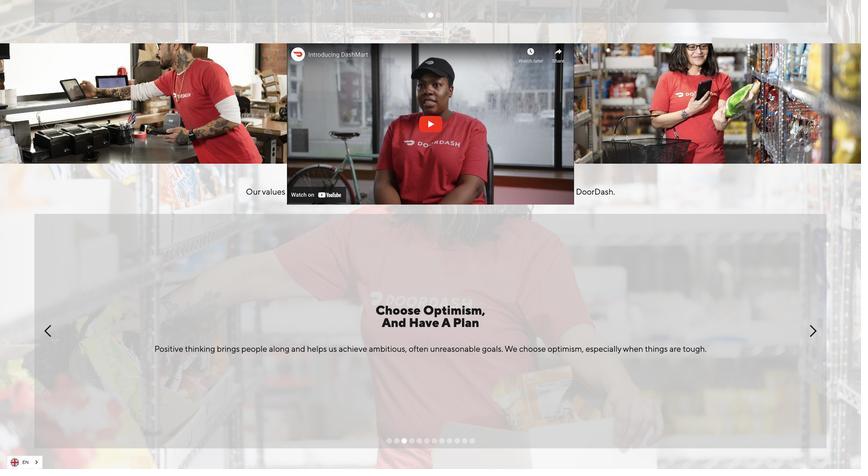 Task type: describe. For each thing, give the bounding box(es) containing it.
action
[[452, 170, 491, 184]]

our values in action our values guide the way we work, inform everything we do, and make us unapologetically doordash.
[[246, 170, 615, 196]]

are
[[670, 344, 681, 354]]

next slide image
[[806, 324, 820, 338]]

do,
[[452, 187, 464, 196]]

the
[[310, 187, 322, 196]]

Language field
[[7, 456, 43, 469]]

choose inside 'choose optimism, and have a plan'
[[376, 303, 421, 317]]

1 carousel region from the top
[[34, 0, 827, 23]]

a
[[442, 315, 450, 330]]

us inside our values in action our values guide the way we work, inform everything we do, and make us unapologetically doordash.
[[503, 187, 512, 196]]

especially
[[586, 344, 622, 354]]

1 vertical spatial optimism,
[[548, 344, 584, 354]]

everything
[[399, 187, 439, 196]]

1 horizontal spatial choose
[[519, 344, 546, 354]]

people
[[242, 344, 267, 354]]

unreasonable
[[430, 344, 481, 354]]

when
[[623, 344, 644, 354]]

along
[[269, 344, 290, 354]]

brings
[[217, 344, 240, 354]]

inform
[[373, 187, 397, 196]]

goals.
[[482, 344, 503, 354]]

en
[[22, 460, 29, 465]]

choose optimism, and have a plan
[[376, 303, 486, 330]]

guide
[[287, 187, 308, 196]]

2 vertical spatial and
[[291, 344, 305, 354]]

previous slide image
[[41, 324, 55, 338]]

and inside 'choose optimism, and have a plan'
[[382, 315, 406, 330]]

tough.
[[683, 344, 707, 354]]



Task type: locate. For each thing, give the bounding box(es) containing it.
0 horizontal spatial our
[[246, 187, 261, 196]]

we left do,
[[440, 187, 451, 196]]

optimism, inside 'choose optimism, and have a plan'
[[424, 303, 486, 317]]

0 vertical spatial choose
[[376, 303, 421, 317]]

1 vertical spatial us
[[329, 344, 337, 354]]

and up "ambitious,"
[[382, 315, 406, 330]]

way
[[324, 187, 338, 196]]

0 vertical spatial carousel region
[[34, 0, 827, 23]]

0 vertical spatial optimism,
[[424, 303, 486, 317]]

positive
[[154, 344, 183, 354]]

us
[[503, 187, 512, 196], [329, 344, 337, 354]]

plan
[[453, 315, 479, 330]]

and right do,
[[466, 187, 480, 196]]

1 horizontal spatial our
[[370, 170, 393, 184]]

0 horizontal spatial and
[[291, 344, 305, 354]]

0 horizontal spatial optimism,
[[424, 303, 486, 317]]

have
[[409, 315, 439, 330]]

we
[[340, 187, 350, 196], [440, 187, 451, 196]]

carousel region
[[34, 0, 827, 23], [34, 214, 827, 448]]

en link
[[7, 456, 42, 469]]

0 horizontal spatial us
[[329, 344, 337, 354]]

1 vertical spatial and
[[382, 315, 406, 330]]

optimism,
[[424, 303, 486, 317], [548, 344, 584, 354]]

2 horizontal spatial and
[[466, 187, 480, 196]]

in
[[437, 170, 449, 184]]

us inside carousel "region"
[[329, 344, 337, 354]]

1 we from the left
[[340, 187, 350, 196]]

choose
[[376, 303, 421, 317], [519, 344, 546, 354]]

thinking
[[185, 344, 215, 354]]

and inside our values in action our values guide the way we work, inform everything we do, and make us unapologetically doordash.
[[466, 187, 480, 196]]

make
[[481, 187, 502, 196]]

0 vertical spatial and
[[466, 187, 480, 196]]

0 vertical spatial our
[[370, 170, 393, 184]]

doordash.
[[576, 187, 615, 196]]

helps
[[307, 344, 327, 354]]

1 horizontal spatial optimism,
[[548, 344, 584, 354]]

us right helps
[[329, 344, 337, 354]]

0 horizontal spatial choose
[[376, 303, 421, 317]]

1 horizontal spatial and
[[382, 315, 406, 330]]

values
[[396, 170, 435, 184]]

we right way
[[340, 187, 350, 196]]

our left 'values'
[[246, 187, 261, 196]]

0 horizontal spatial we
[[340, 187, 350, 196]]

and
[[466, 187, 480, 196], [382, 315, 406, 330], [291, 344, 305, 354]]

our
[[370, 170, 393, 184], [246, 187, 261, 196]]

1 horizontal spatial us
[[503, 187, 512, 196]]

1 horizontal spatial we
[[440, 187, 451, 196]]

and left helps
[[291, 344, 305, 354]]

1 vertical spatial our
[[246, 187, 261, 196]]

we
[[505, 344, 518, 354]]

values
[[262, 187, 285, 196]]

unapologetically
[[514, 187, 575, 196]]

often
[[409, 344, 429, 354]]

2 we from the left
[[440, 187, 451, 196]]

2 carousel region from the top
[[34, 214, 827, 448]]

things
[[645, 344, 668, 354]]

positive thinking brings people along and helps us achieve ambitious, often unreasonable goals. we choose optimism, especially when things are tough.
[[154, 344, 707, 354]]

us right make
[[503, 187, 512, 196]]

achieve
[[339, 344, 367, 354]]

1 vertical spatial choose
[[519, 344, 546, 354]]

carousel region containing choose optimism,
[[34, 214, 827, 448]]

our up inform
[[370, 170, 393, 184]]

0 vertical spatial us
[[503, 187, 512, 196]]

english flag image
[[11, 458, 19, 467]]

1 vertical spatial carousel region
[[34, 214, 827, 448]]

ambitious,
[[369, 344, 407, 354]]

work,
[[352, 187, 371, 196]]



Task type: vqa. For each thing, say whether or not it's contained in the screenshot.
alcohol,
no



